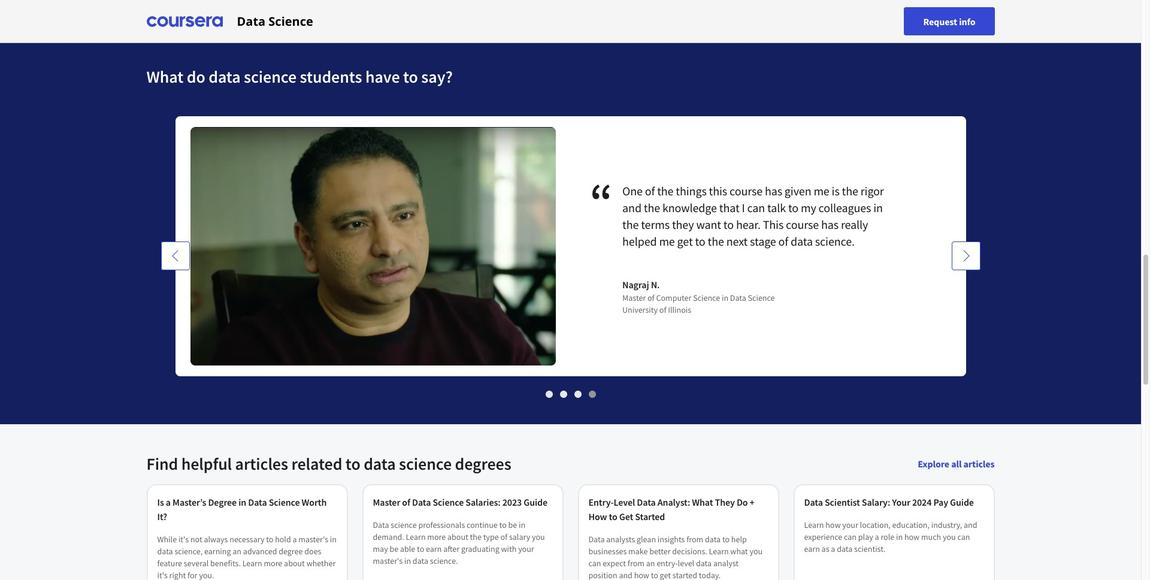 Task type: vqa. For each thing, say whether or not it's contained in the screenshot.
be to the left
yes



Task type: describe. For each thing, give the bounding box(es) containing it.
a right as
[[831, 544, 836, 554]]

1 horizontal spatial has
[[822, 217, 839, 232]]

to down entry-
[[651, 570, 658, 580]]

to right continue
[[500, 520, 507, 530]]

your inside learn how your location, education, industry, and experience can play a role in how much you can earn as a data scientist.
[[843, 520, 859, 530]]

0 vertical spatial it's
[[178, 534, 189, 545]]

data inside is a master's degree in data science worth it?
[[248, 496, 267, 508]]

get
[[619, 511, 634, 523]]

while it's not always necessary to hold a master's in data science, earning an advanced degree does feature several benefits. learn more about whether it's right for you.
[[157, 534, 337, 580]]

education,
[[893, 520, 930, 530]]

computer
[[656, 292, 692, 303]]

science,
[[175, 546, 203, 557]]

find helpful articles related to data science degrees
[[147, 453, 512, 475]]

more inside data science professionals continue to be in demand. learn more about the type of salary you may be able to earn after graduating with your master's in data science.
[[427, 532, 446, 542]]

a left role at right
[[875, 532, 879, 542]]

0 vertical spatial science
[[244, 66, 297, 87]]

the down want
[[708, 234, 724, 249]]

do
[[737, 496, 748, 508]]

demand.
[[373, 532, 404, 542]]

1 vertical spatial course
[[786, 217, 819, 232]]

level
[[614, 496, 635, 508]]

decisions.
[[673, 546, 708, 557]]

degree
[[279, 546, 303, 557]]

talk
[[768, 200, 786, 215]]

science inside data science professionals continue to be in demand. learn more about the type of salary you may be able to earn after graduating with your master's in data science.
[[391, 520, 417, 530]]

to right related
[[346, 453, 361, 475]]

1 horizontal spatial from
[[687, 534, 704, 545]]

1 horizontal spatial how
[[826, 520, 841, 530]]

explore
[[918, 458, 950, 470]]

location,
[[860, 520, 891, 530]]

+
[[750, 496, 755, 508]]

hear.
[[736, 217, 761, 232]]

analyst
[[714, 558, 739, 569]]

university
[[623, 304, 658, 315]]

knowledge
[[663, 200, 717, 215]]

helped
[[623, 234, 657, 249]]

level
[[678, 558, 695, 569]]

you inside data analysts glean insights from data to help businesses make better decisions. learn what you can expect from an entry-level data analyst position and how to get started today.
[[750, 546, 763, 557]]

whether
[[307, 558, 336, 569]]

this
[[763, 217, 784, 232]]

and inside data analysts glean insights from data to help businesses make better decisions. learn what you can expect from an entry-level data analyst position and how to get started today.
[[619, 570, 633, 580]]

right
[[169, 570, 186, 580]]

2023
[[503, 496, 522, 508]]

i
[[742, 200, 745, 215]]

to down that
[[724, 217, 734, 232]]

graduating
[[461, 544, 500, 554]]

the right is
[[842, 183, 859, 198]]

illinois
[[668, 304, 692, 315]]

is
[[157, 496, 164, 508]]

salaries:
[[466, 496, 501, 508]]

science down stage
[[748, 292, 775, 303]]

stage
[[750, 234, 776, 249]]

glean
[[637, 534, 656, 545]]

necessary
[[230, 534, 265, 545]]

learn inside "while it's not always necessary to hold a master's in data science, earning an advanced degree does feature several benefits. learn more about whether it's right for you."
[[242, 558, 262, 569]]

pay
[[934, 496, 949, 508]]

say?
[[421, 66, 453, 87]]

you for pay
[[943, 532, 956, 542]]

can inside one of the things this course has given me is the rigor and the knowledge that i can talk to my colleagues in the terms they want to hear. this course has really helped me get to the next stage of data science.
[[748, 200, 765, 215]]

coursera image
[[147, 12, 223, 31]]

data inside learn how your location, education, industry, and experience can play a role in how much you can earn as a data scientist.
[[837, 544, 853, 554]]

can left play
[[844, 532, 857, 542]]

analysts
[[607, 534, 635, 545]]

master of data science salaries: 2023 guide
[[373, 496, 548, 508]]

much
[[922, 532, 941, 542]]

next image
[[960, 250, 972, 262]]

1 horizontal spatial be
[[508, 520, 517, 530]]

do
[[187, 66, 205, 87]]

is a master's degree in data science worth it? link
[[157, 495, 337, 524]]

science. inside one of the things this course has given me is the rigor and the knowledge that i can talk to my colleagues in the terms they want to hear. this course has really helped me get to the next stage of data science.
[[815, 234, 855, 249]]

colleagues
[[819, 200, 871, 215]]

0 horizontal spatial be
[[390, 544, 399, 554]]

data inside one of the things this course has given me is the rigor and the knowledge that i can talk to my colleagues in the terms they want to hear. this course has really helped me get to the next stage of data science.
[[791, 234, 813, 249]]

you.
[[199, 570, 214, 580]]

to down want
[[695, 234, 706, 249]]

today.
[[699, 570, 721, 580]]

my
[[801, 200, 817, 215]]

master's inside data science professionals continue to be in demand. learn more about the type of salary you may be able to earn after graduating with your master's in data science.
[[373, 555, 403, 566]]

play
[[859, 532, 874, 542]]

earning
[[204, 546, 231, 557]]

master inside 'link'
[[373, 496, 400, 508]]

position
[[589, 570, 618, 580]]

this
[[709, 183, 728, 198]]

does
[[305, 546, 321, 557]]

1 vertical spatial me
[[659, 234, 675, 249]]

better
[[650, 546, 671, 557]]

1 horizontal spatial me
[[814, 183, 830, 198]]

nagraj
[[623, 279, 649, 291]]

articles for helpful
[[235, 453, 288, 475]]

they
[[715, 496, 735, 508]]

next
[[727, 234, 748, 249]]

the up helped
[[623, 217, 639, 232]]

of inside 'link'
[[402, 496, 410, 508]]

0 horizontal spatial from
[[628, 558, 645, 569]]

scientist.
[[855, 544, 886, 554]]

of down computer
[[660, 304, 667, 315]]

to inside the entry-level data analyst: what they do  + how to get started
[[609, 511, 618, 523]]

an inside "while it's not always necessary to hold a master's in data science, earning an advanced degree does feature several benefits. learn more about whether it's right for you."
[[233, 546, 242, 557]]

slides element
[[147, 388, 995, 400]]

next testimonial element
[[952, 241, 981, 578]]

after
[[444, 544, 460, 554]]

one
[[623, 183, 643, 198]]

degrees
[[455, 453, 512, 475]]

what do data science students have to say?
[[147, 66, 453, 87]]

hold
[[275, 534, 291, 545]]

master's
[[173, 496, 206, 508]]

as
[[822, 544, 830, 554]]

testimonial by nagraj n. image
[[190, 127, 556, 366]]

guide for master of data science salaries: 2023 guide
[[524, 496, 548, 508]]

data inside data science professionals continue to be in demand. learn more about the type of salary you may be able to earn after graduating with your master's in data science.
[[413, 555, 428, 566]]

while
[[157, 534, 177, 545]]

science inside is a master's degree in data science worth it?
[[269, 496, 300, 508]]

related
[[291, 453, 342, 475]]

and inside learn how your location, education, industry, and experience can play a role in how much you can earn as a data scientist.
[[964, 520, 978, 530]]

started
[[635, 511, 665, 523]]

really
[[841, 217, 868, 232]]

how inside data analysts glean insights from data to help businesses make better decisions. learn what you can expect from an entry-level data analyst position and how to get started today.
[[634, 570, 649, 580]]

you for 2023
[[532, 532, 545, 542]]

they
[[672, 217, 694, 232]]

entry-level data analyst: what they do  + how to get started
[[589, 496, 755, 523]]

learn inside data analysts glean insights from data to help businesses make better decisions. learn what you can expect from an entry-level data analyst position and how to get started today.
[[709, 546, 729, 557]]

with
[[501, 544, 517, 554]]

data inside data science professionals continue to be in demand. learn more about the type of salary you may be able to earn after graduating with your master's in data science.
[[373, 520, 389, 530]]

master of data science salaries: 2023 guide link
[[373, 495, 553, 509]]

data science professionals continue to be in demand. learn more about the type of salary you may be able to earn after graduating with your master's in data science.
[[373, 520, 545, 566]]



Task type: locate. For each thing, give the bounding box(es) containing it.
entry-
[[657, 558, 678, 569]]

salary:
[[862, 496, 891, 508]]

role
[[881, 532, 895, 542]]

1 horizontal spatial your
[[843, 520, 859, 530]]

0 vertical spatial master's
[[299, 534, 328, 545]]

of down n.
[[648, 292, 655, 303]]

it?
[[157, 511, 167, 523]]

science right computer
[[693, 292, 720, 303]]

in right computer
[[722, 292, 729, 303]]

0 horizontal spatial what
[[147, 66, 184, 87]]

nagraj n. master of computer science in data science university of illinois
[[623, 279, 775, 315]]

learn down the advanced
[[242, 558, 262, 569]]

and down expect
[[619, 570, 633, 580]]

0 horizontal spatial it's
[[157, 570, 168, 580]]

get inside one of the things this course has given me is the rigor and the knowledge that i can talk to my colleagues in the terms they want to hear. this course has really helped me get to the next stage of data science.
[[677, 234, 693, 249]]

to left say?
[[403, 66, 418, 87]]

science left worth
[[269, 496, 300, 508]]

master inside nagraj n. master of computer science in data science university of illinois
[[623, 292, 646, 303]]

get down entry-
[[660, 570, 671, 580]]

can right i
[[748, 200, 765, 215]]

is
[[832, 183, 840, 198]]

0 horizontal spatial you
[[532, 532, 545, 542]]

data inside 'link'
[[412, 496, 431, 508]]

more down the advanced
[[264, 558, 282, 569]]

0 horizontal spatial your
[[518, 544, 534, 554]]

0 horizontal spatial guide
[[524, 496, 548, 508]]

and down one
[[623, 200, 642, 215]]

in up salary
[[519, 520, 526, 530]]

articles up is a master's degree in data science worth it? link
[[235, 453, 288, 475]]

1 horizontal spatial master
[[623, 292, 646, 303]]

be down "demand."
[[390, 544, 399, 554]]

the
[[657, 183, 674, 198], [842, 183, 859, 198], [644, 200, 660, 215], [623, 217, 639, 232], [708, 234, 724, 249], [470, 532, 482, 542]]

analyst:
[[658, 496, 690, 508]]

learn inside data science professionals continue to be in demand. learn more about the type of salary you may be able to earn after graduating with your master's in data science.
[[406, 532, 426, 542]]

you right what
[[750, 546, 763, 557]]

1 horizontal spatial what
[[692, 496, 713, 508]]

what inside the entry-level data analyst: what they do  + how to get started
[[692, 496, 713, 508]]

in down rigor
[[874, 200, 883, 215]]

1 vertical spatial and
[[964, 520, 978, 530]]

what left they
[[692, 496, 713, 508]]

salary
[[509, 532, 530, 542]]

1 horizontal spatial you
[[750, 546, 763, 557]]

has
[[765, 183, 783, 198], [822, 217, 839, 232]]

has down colleagues
[[822, 217, 839, 232]]

science up 'professionals'
[[433, 496, 464, 508]]

in inside nagraj n. master of computer science in data science university of illinois
[[722, 292, 729, 303]]

guide inside 'link'
[[524, 496, 548, 508]]

more down 'professionals'
[[427, 532, 446, 542]]

it's down feature
[[157, 570, 168, 580]]

your up play
[[843, 520, 859, 530]]

0 vertical spatial an
[[233, 546, 242, 557]]

1 vertical spatial science
[[399, 453, 452, 475]]

is a master's degree in data science worth it?
[[157, 496, 327, 523]]

science. inside data science professionals continue to be in demand. learn more about the type of salary you may be able to earn after graduating with your master's in data science.
[[430, 555, 458, 566]]

guide for data scientist salary: your 2024 pay guide
[[950, 496, 974, 508]]

what
[[731, 546, 748, 557]]

1 vertical spatial get
[[660, 570, 671, 580]]

0 horizontal spatial earn
[[426, 544, 442, 554]]

0 horizontal spatial science.
[[430, 555, 458, 566]]

data
[[209, 66, 241, 87], [791, 234, 813, 249], [364, 453, 396, 475], [705, 534, 721, 545], [837, 544, 853, 554], [157, 546, 173, 557], [413, 555, 428, 566], [696, 558, 712, 569]]

of
[[645, 183, 655, 198], [779, 234, 789, 249], [648, 292, 655, 303], [660, 304, 667, 315], [402, 496, 410, 508], [501, 532, 508, 542]]

0 vertical spatial from
[[687, 534, 704, 545]]

data analysts glean insights from data to help businesses make better decisions. learn what you can expect from an entry-level data analyst position and how to get started today.
[[589, 534, 763, 580]]

earn inside learn how your location, education, industry, and experience can play a role in how much you can earn as a data scientist.
[[804, 544, 820, 554]]

has up talk
[[765, 183, 783, 198]]

previous image
[[169, 250, 181, 262]]

1 guide from the left
[[524, 496, 548, 508]]

data inside data analysts glean insights from data to help businesses make better decisions. learn what you can expect from an entry-level data analyst position and how to get started today.
[[589, 534, 605, 545]]

2 vertical spatial how
[[634, 570, 649, 580]]

1 horizontal spatial course
[[786, 217, 819, 232]]

find
[[147, 453, 178, 475]]

what left do
[[147, 66, 184, 87]]

0 vertical spatial be
[[508, 520, 517, 530]]

entry-level data analyst: what they do  + how to get started link
[[589, 495, 769, 524]]

learn inside learn how your location, education, industry, and experience can play a role in how much you can earn as a data scientist.
[[804, 520, 824, 530]]

from up decisions.
[[687, 534, 704, 545]]

it's left not on the bottom left
[[178, 534, 189, 545]]

to left help
[[723, 534, 730, 545]]

articles for all
[[964, 458, 995, 470]]

always
[[204, 534, 228, 545]]

professionals
[[419, 520, 465, 530]]

learn how your location, education, industry, and experience can play a role in how much you can earn as a data scientist.
[[804, 520, 978, 554]]

earn
[[426, 544, 442, 554], [804, 544, 820, 554]]

1 horizontal spatial master's
[[373, 555, 403, 566]]

master's up does
[[299, 534, 328, 545]]

what
[[147, 66, 184, 87], [692, 496, 713, 508]]

explore all articles
[[918, 458, 995, 470]]

degree
[[208, 496, 237, 508]]

guide
[[524, 496, 548, 508], [950, 496, 974, 508]]

2 vertical spatial and
[[619, 570, 633, 580]]

0 horizontal spatial articles
[[235, 453, 288, 475]]

0 vertical spatial about
[[448, 532, 468, 542]]

data inside the entry-level data analyst: what they do  + how to get started
[[637, 496, 656, 508]]

of right one
[[645, 183, 655, 198]]

be up salary
[[508, 520, 517, 530]]

how down make
[[634, 570, 649, 580]]

me
[[814, 183, 830, 198], [659, 234, 675, 249]]

an inside data analysts glean insights from data to help businesses make better decisions. learn what you can expect from an entry-level data analyst position and how to get started today.
[[646, 558, 655, 569]]

1 vertical spatial what
[[692, 496, 713, 508]]

started
[[673, 570, 698, 580]]

earn left "after"
[[426, 544, 442, 554]]

a inside "while it's not always necessary to hold a master's in data science, earning an advanced degree does feature several benefits. learn more about whether it's right for you."
[[293, 534, 297, 545]]

you down industry,
[[943, 532, 956, 542]]

data inside "while it's not always necessary to hold a master's in data science, earning an advanced degree does feature several benefits. learn more about whether it's right for you."
[[157, 546, 173, 557]]

the left things
[[657, 183, 674, 198]]

more inside "while it's not always necessary to hold a master's in data science, earning an advanced degree does feature several benefits. learn more about whether it's right for you."
[[264, 558, 282, 569]]

1 vertical spatial more
[[264, 558, 282, 569]]

in inside "while it's not always necessary to hold a master's in data science, earning an advanced degree does feature several benefits. learn more about whether it's right for you."
[[330, 534, 337, 545]]

1 vertical spatial science.
[[430, 555, 458, 566]]

1 horizontal spatial more
[[427, 532, 446, 542]]

1 vertical spatial about
[[284, 558, 305, 569]]

course up i
[[730, 183, 763, 198]]

0 vertical spatial how
[[826, 520, 841, 530]]

in right degree
[[239, 496, 246, 508]]

master's
[[299, 534, 328, 545], [373, 555, 403, 566]]

me left is
[[814, 183, 830, 198]]

1 vertical spatial master's
[[373, 555, 403, 566]]

learn up able
[[406, 532, 426, 542]]

type
[[483, 532, 499, 542]]

an down necessary
[[233, 546, 242, 557]]

me down terms
[[659, 234, 675, 249]]

0 vertical spatial get
[[677, 234, 693, 249]]

master's down may at the left bottom
[[373, 555, 403, 566]]

science. down "after"
[[430, 555, 458, 566]]

want
[[697, 217, 721, 232]]

more
[[427, 532, 446, 542], [264, 558, 282, 569]]

experience
[[804, 532, 843, 542]]

in up whether
[[330, 534, 337, 545]]

get down they
[[677, 234, 693, 249]]

to left hold
[[266, 534, 273, 545]]

one of the things this course has given me is the rigor and the knowledge that i can talk to my colleagues in the terms they want to hear. this course has really helped me get to the next stage of data science.
[[623, 183, 884, 249]]

list item
[[142, 0, 428, 13]]

can inside data analysts glean insights from data to help businesses make better decisions. learn what you can expect from an entry-level data analyst position and how to get started today.
[[589, 558, 601, 569]]

the inside data science professionals continue to be in demand. learn more about the type of salary you may be able to earn after graduating with your master's in data science.
[[470, 532, 482, 542]]

from down make
[[628, 558, 645, 569]]

have
[[366, 66, 400, 87]]

to left the get
[[609, 511, 618, 523]]

1 horizontal spatial science.
[[815, 234, 855, 249]]

0 vertical spatial your
[[843, 520, 859, 530]]

can up the position
[[589, 558, 601, 569]]

the up graduating
[[470, 532, 482, 542]]

guide right pay
[[950, 496, 974, 508]]

data science
[[237, 13, 313, 29]]

0 horizontal spatial course
[[730, 183, 763, 198]]

earn left as
[[804, 544, 820, 554]]

in inside is a master's degree in data science worth it?
[[239, 496, 246, 508]]

0 vertical spatial more
[[427, 532, 446, 542]]

1 vertical spatial be
[[390, 544, 399, 554]]

2 guide from the left
[[950, 496, 974, 508]]

get inside data analysts glean insights from data to help businesses make better decisions. learn what you can expect from an entry-level data analyst position and how to get started today.
[[660, 570, 671, 580]]

learn up analyst
[[709, 546, 729, 557]]

of up "demand."
[[402, 496, 410, 508]]

of down this
[[779, 234, 789, 249]]

about inside "while it's not always necessary to hold a master's in data science, earning an advanced degree does feature several benefits. learn more about whether it's right for you."
[[284, 558, 305, 569]]

it's
[[178, 534, 189, 545], [157, 570, 168, 580]]

science up what do data science students have to say?
[[269, 13, 313, 29]]

learn
[[804, 520, 824, 530], [406, 532, 426, 542], [709, 546, 729, 557], [242, 558, 262, 569]]

1 horizontal spatial get
[[677, 234, 693, 249]]

in inside one of the things this course has given me is the rigor and the knowledge that i can talk to my colleagues in the terms they want to hear. this course has really helped me get to the next stage of data science.
[[874, 200, 883, 215]]

you inside data science professionals continue to be in demand. learn more about the type of salary you may be able to earn after graduating with your master's in data science.
[[532, 532, 545, 542]]

request info
[[924, 15, 976, 27]]

you inside learn how your location, education, industry, and experience can play a role in how much you can earn as a data scientist.
[[943, 532, 956, 542]]

a right is
[[166, 496, 171, 508]]

and inside one of the things this course has given me is the rigor and the knowledge that i can talk to my colleagues in the terms they want to hear. this course has really helped me get to the next stage of data science.
[[623, 200, 642, 215]]

that
[[720, 200, 740, 215]]

master up "demand."
[[373, 496, 400, 508]]

science down data science
[[244, 66, 297, 87]]

1 horizontal spatial guide
[[950, 496, 974, 508]]

list
[[142, 0, 1000, 13]]

in inside learn how your location, education, industry, and experience can play a role in how much you can earn as a data scientist.
[[896, 532, 903, 542]]

to inside "while it's not always necessary to hold a master's in data science, earning an advanced degree does feature several benefits. learn more about whether it's right for you."
[[266, 534, 273, 545]]

2 horizontal spatial how
[[905, 532, 920, 542]]

master down nagraj
[[623, 292, 646, 303]]

in
[[874, 200, 883, 215], [722, 292, 729, 303], [239, 496, 246, 508], [519, 520, 526, 530], [896, 532, 903, 542], [330, 534, 337, 545], [404, 555, 411, 566]]

1 horizontal spatial about
[[448, 532, 468, 542]]

to right able
[[417, 544, 424, 554]]

guide right 2023
[[524, 496, 548, 508]]

a inside is a master's degree in data science worth it?
[[166, 496, 171, 508]]

get
[[677, 234, 693, 249], [660, 570, 671, 580]]

your
[[892, 496, 911, 508]]

science up "demand."
[[391, 520, 417, 530]]

0 horizontal spatial get
[[660, 570, 671, 580]]

data inside nagraj n. master of computer science in data science university of illinois
[[730, 292, 747, 303]]

1 vertical spatial it's
[[157, 570, 168, 580]]

about inside data science professionals continue to be in demand. learn more about the type of salary you may be able to earn after graduating with your master's in data science.
[[448, 532, 468, 542]]

in down able
[[404, 555, 411, 566]]

entry-
[[589, 496, 614, 508]]

science up master of data science salaries: 2023 guide
[[399, 453, 452, 475]]

your down salary
[[518, 544, 534, 554]]

businesses
[[589, 546, 627, 557]]

helpful
[[181, 453, 232, 475]]

1 vertical spatial how
[[905, 532, 920, 542]]

0 vertical spatial has
[[765, 183, 783, 198]]

of up with
[[501, 532, 508, 542]]

expect
[[603, 558, 626, 569]]

1 vertical spatial an
[[646, 558, 655, 569]]

0 vertical spatial course
[[730, 183, 763, 198]]

1 horizontal spatial earn
[[804, 544, 820, 554]]

your
[[843, 520, 859, 530], [518, 544, 534, 554]]

request info button
[[904, 7, 995, 35]]

in right role at right
[[896, 532, 903, 542]]

science.
[[815, 234, 855, 249], [430, 555, 458, 566]]

0 horizontal spatial has
[[765, 183, 783, 198]]

1 vertical spatial your
[[518, 544, 534, 554]]

1 vertical spatial from
[[628, 558, 645, 569]]

2 horizontal spatial you
[[943, 532, 956, 542]]

0 horizontal spatial master
[[373, 496, 400, 508]]

0 horizontal spatial me
[[659, 234, 675, 249]]

rigor
[[861, 183, 884, 198]]

data scientist salary: your 2024 pay guide
[[804, 496, 974, 508]]

not
[[191, 534, 202, 545]]

explore all articles link
[[918, 458, 995, 470]]

0 vertical spatial science.
[[815, 234, 855, 249]]

you right salary
[[532, 532, 545, 542]]

0 horizontal spatial about
[[284, 558, 305, 569]]

the up terms
[[644, 200, 660, 215]]

1 earn from the left
[[426, 544, 442, 554]]

to left "my" at the top right of page
[[789, 200, 799, 215]]

2 vertical spatial science
[[391, 520, 417, 530]]

help
[[732, 534, 747, 545]]

about down the degree
[[284, 558, 305, 569]]

master's inside "while it's not always necessary to hold a master's in data science, earning an advanced degree does feature several benefits. learn more about whether it's right for you."
[[299, 534, 328, 545]]

n.
[[651, 279, 660, 291]]

0 vertical spatial what
[[147, 66, 184, 87]]

may
[[373, 544, 388, 554]]

articles right all
[[964, 458, 995, 470]]

1 horizontal spatial an
[[646, 558, 655, 569]]

for
[[188, 570, 197, 580]]

how up experience
[[826, 520, 841, 530]]

1 vertical spatial has
[[822, 217, 839, 232]]

0 vertical spatial and
[[623, 200, 642, 215]]

data scientist salary: your 2024 pay guide link
[[804, 495, 984, 509]]

to
[[403, 66, 418, 87], [789, 200, 799, 215], [724, 217, 734, 232], [695, 234, 706, 249], [346, 453, 361, 475], [609, 511, 618, 523], [500, 520, 507, 530], [266, 534, 273, 545], [723, 534, 730, 545], [417, 544, 424, 554], [651, 570, 658, 580]]

0 horizontal spatial how
[[634, 570, 649, 580]]

of inside data science professionals continue to be in demand. learn more about the type of salary you may be able to earn after graduating with your master's in data science.
[[501, 532, 508, 542]]

and right industry,
[[964, 520, 978, 530]]

students
[[300, 66, 362, 87]]

earn inside data science professionals continue to be in demand. learn more about the type of salary you may be able to earn after graduating with your master's in data science.
[[426, 544, 442, 554]]

make
[[629, 546, 648, 557]]

given
[[785, 183, 812, 198]]

an down better
[[646, 558, 655, 569]]

0 vertical spatial me
[[814, 183, 830, 198]]

previous testimonial element
[[161, 241, 190, 578]]

several
[[184, 558, 209, 569]]

able
[[400, 544, 415, 554]]

worth
[[302, 496, 327, 508]]

advanced
[[243, 546, 277, 557]]

science. down really
[[815, 234, 855, 249]]

science inside 'link'
[[433, 496, 464, 508]]

a right hold
[[293, 534, 297, 545]]

your inside data science professionals continue to be in demand. learn more about the type of salary you may be able to earn after graduating with your master's in data science.
[[518, 544, 534, 554]]

0 horizontal spatial an
[[233, 546, 242, 557]]

course down "my" at the top right of page
[[786, 217, 819, 232]]

request
[[924, 15, 958, 27]]

0 horizontal spatial master's
[[299, 534, 328, 545]]

2 earn from the left
[[804, 544, 820, 554]]

"
[[590, 170, 623, 231]]

how down education,
[[905, 532, 920, 542]]

learn up experience
[[804, 520, 824, 530]]

you
[[532, 532, 545, 542], [943, 532, 956, 542], [750, 546, 763, 557]]

data
[[237, 13, 266, 29], [730, 292, 747, 303], [248, 496, 267, 508], [412, 496, 431, 508], [637, 496, 656, 508], [804, 496, 823, 508], [373, 520, 389, 530], [589, 534, 605, 545]]

1 horizontal spatial it's
[[178, 534, 189, 545]]

1 vertical spatial master
[[373, 496, 400, 508]]

0 horizontal spatial more
[[264, 558, 282, 569]]

master
[[623, 292, 646, 303], [373, 496, 400, 508]]

0 vertical spatial master
[[623, 292, 646, 303]]

1 horizontal spatial articles
[[964, 458, 995, 470]]

can down industry,
[[958, 532, 970, 542]]

about up "after"
[[448, 532, 468, 542]]

industry,
[[932, 520, 963, 530]]



